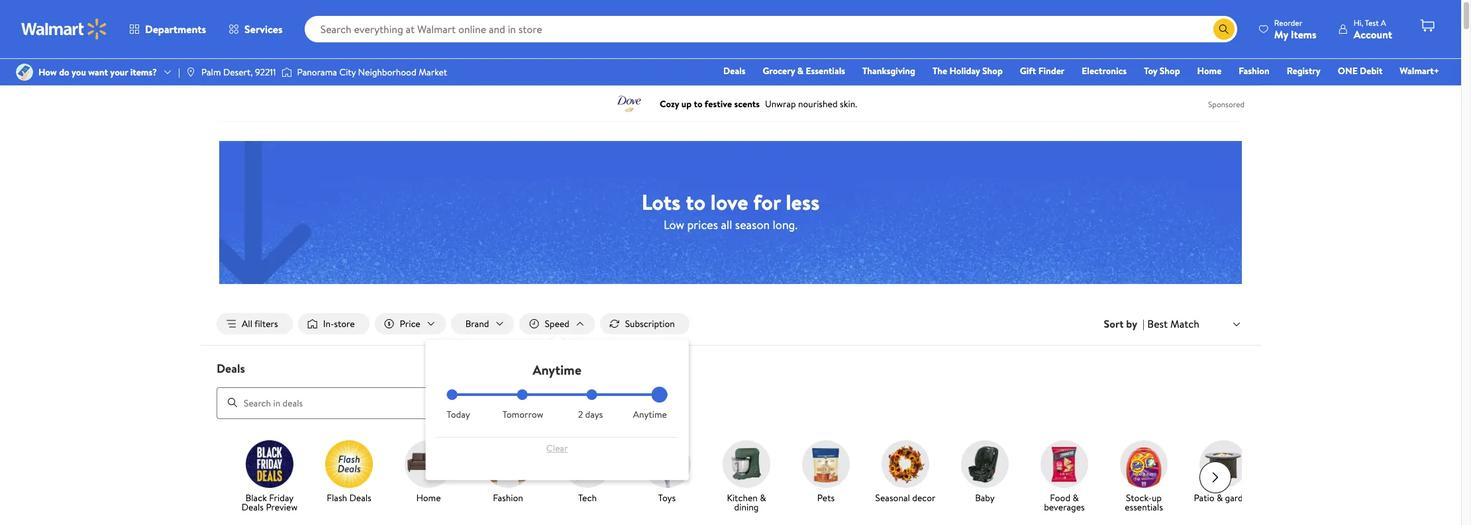 Task type: locate. For each thing, give the bounding box(es) containing it.
baby link
[[951, 440, 1020, 505]]

season
[[735, 216, 770, 233]]

0 horizontal spatial  image
[[16, 64, 33, 81]]

shop right the toy
[[1160, 64, 1180, 78]]

gift
[[1020, 64, 1036, 78]]

&
[[797, 64, 804, 78], [760, 491, 766, 505], [1073, 491, 1079, 505], [1217, 491, 1223, 505]]

1 vertical spatial fashion link
[[474, 440, 543, 505]]

electronics link
[[1076, 64, 1133, 78]]

panorama city neighborhood market
[[297, 66, 447, 79]]

home link up sponsored
[[1192, 64, 1228, 78]]

food & beverages link
[[1030, 440, 1099, 515]]

black friday deals preview link
[[235, 440, 304, 515]]

1 vertical spatial home
[[416, 491, 441, 505]]

1 horizontal spatial  image
[[281, 66, 292, 79]]

palm desert, 92211
[[201, 66, 276, 79]]

1 horizontal spatial fashion
[[1239, 64, 1270, 78]]

in-store
[[323, 317, 355, 331]]

your
[[110, 66, 128, 79]]

& inside grocery & essentials link
[[797, 64, 804, 78]]

 image right 92211
[[281, 66, 292, 79]]

decor
[[912, 491, 936, 505]]

the holiday shop link
[[927, 64, 1009, 78]]

test
[[1365, 17, 1379, 28]]

registry link
[[1281, 64, 1327, 78]]

tech link
[[553, 440, 622, 505]]

love
[[711, 187, 748, 216]]

seasonal
[[876, 491, 910, 505]]

& inside kitchen & dining
[[760, 491, 766, 505]]

home link
[[1192, 64, 1228, 78], [394, 440, 463, 505]]

cart contains 0 items total amount $0.00 image
[[1420, 18, 1436, 34]]

deals left grocery
[[724, 64, 746, 78]]

fashion link up sponsored
[[1233, 64, 1276, 78]]

stock-up essentials link
[[1110, 440, 1179, 515]]

Search in deals search field
[[217, 387, 617, 419]]

1 vertical spatial fashion
[[493, 491, 523, 505]]

anytime up the how fast do you want your order? option group
[[533, 361, 582, 379]]

services button
[[217, 13, 294, 45]]

& for essentials
[[797, 64, 804, 78]]

Walmart Site-Wide search field
[[305, 16, 1237, 42]]

one debit
[[1338, 64, 1383, 78]]

deals
[[724, 64, 746, 78], [217, 360, 245, 377], [349, 491, 372, 505], [242, 501, 264, 514]]

shop right holiday
[[983, 64, 1003, 78]]

brand button
[[451, 313, 514, 335]]

| inside sort and filter section element
[[1143, 317, 1145, 331]]

| right by
[[1143, 317, 1145, 331]]

deals inside black friday deals preview
[[242, 501, 264, 514]]

patio & garden image
[[1200, 440, 1248, 488]]

lots to love for less low prices all season long.
[[642, 187, 820, 233]]

prices
[[687, 216, 718, 233]]

 image for how
[[16, 64, 33, 81]]

1 horizontal spatial anytime
[[633, 408, 667, 421]]

electronics
[[1082, 64, 1127, 78]]

patio
[[1194, 491, 1215, 505]]

sort and filter section element
[[201, 303, 1261, 345]]

clear
[[546, 442, 568, 455]]

deals up search icon
[[217, 360, 245, 377]]

services
[[245, 22, 283, 36]]

beverages
[[1044, 501, 1085, 514]]

debit
[[1360, 64, 1383, 78]]

finder
[[1039, 64, 1065, 78]]

& right dining
[[760, 491, 766, 505]]

grocery & essentials link
[[757, 64, 851, 78]]

departments button
[[118, 13, 217, 45]]

1 vertical spatial |
[[1143, 317, 1145, 331]]

clear button
[[447, 438, 668, 459]]

walmart image
[[21, 19, 107, 40]]

friday
[[269, 491, 294, 505]]

tomorrow
[[503, 408, 543, 421]]

1 horizontal spatial shop
[[1160, 64, 1180, 78]]

want
[[88, 66, 108, 79]]

how fast do you want your order? option group
[[447, 390, 668, 421]]

1 shop from the left
[[983, 64, 1003, 78]]

 image
[[16, 64, 33, 81], [281, 66, 292, 79]]

0 horizontal spatial shop
[[983, 64, 1003, 78]]

food & beverages image
[[1041, 440, 1089, 488]]

1 vertical spatial home link
[[394, 440, 463, 505]]

Deals search field
[[201, 360, 1261, 419]]

& for beverages
[[1073, 491, 1079, 505]]

& inside food & beverages
[[1073, 491, 1079, 505]]

toy
[[1144, 64, 1158, 78]]

in-
[[323, 317, 334, 331]]

home up sponsored
[[1198, 64, 1222, 78]]

one
[[1338, 64, 1358, 78]]

subscription button
[[600, 313, 690, 335]]

0 vertical spatial fashion link
[[1233, 64, 1276, 78]]

reorder
[[1275, 17, 1303, 28]]

0 horizontal spatial fashion
[[493, 491, 523, 505]]

Today radio
[[447, 390, 458, 400]]

speed button
[[520, 313, 595, 335]]

all filters button
[[217, 313, 293, 335]]

& right grocery
[[797, 64, 804, 78]]

anytime
[[533, 361, 582, 379], [633, 408, 667, 421]]

tech image
[[564, 440, 612, 488]]

0 vertical spatial |
[[178, 66, 180, 79]]

price
[[400, 317, 420, 331]]

fashion link left 'clear'
[[474, 440, 543, 505]]

& right "patio"
[[1217, 491, 1223, 505]]

& inside patio & garden link
[[1217, 491, 1223, 505]]

fashion down fashion image
[[493, 491, 523, 505]]

0 horizontal spatial |
[[178, 66, 180, 79]]

0 vertical spatial home link
[[1192, 64, 1228, 78]]

essentials
[[806, 64, 845, 78]]

gift finder
[[1020, 64, 1065, 78]]

one debit link
[[1332, 64, 1389, 78]]

the holiday shop
[[933, 64, 1003, 78]]

home down home image
[[416, 491, 441, 505]]

None range field
[[447, 394, 668, 396]]

the
[[933, 64, 948, 78]]

2
[[578, 408, 583, 421]]

1 vertical spatial anytime
[[633, 408, 667, 421]]

shop
[[983, 64, 1003, 78], [1160, 64, 1180, 78]]

& right food
[[1073, 491, 1079, 505]]

match
[[1171, 317, 1200, 331]]

Tomorrow radio
[[517, 390, 528, 400]]

| left palm
[[178, 66, 180, 79]]

deals inside deals search field
[[217, 360, 245, 377]]

deals right 'flash'
[[349, 491, 372, 505]]

black friday deals preview
[[242, 491, 298, 514]]

store
[[334, 317, 355, 331]]

Anytime radio
[[657, 390, 668, 400]]

pets
[[817, 491, 835, 505]]

 image
[[185, 67, 196, 78]]

toys link
[[633, 440, 702, 505]]

baby image
[[961, 440, 1009, 488]]

deals left preview
[[242, 501, 264, 514]]

flash deals image
[[325, 440, 373, 488]]

anytime down anytime radio
[[633, 408, 667, 421]]

0 vertical spatial anytime
[[533, 361, 582, 379]]

shop inside toy shop link
[[1160, 64, 1180, 78]]

fashion
[[1239, 64, 1270, 78], [493, 491, 523, 505]]

market
[[419, 66, 447, 79]]

fashion up sponsored
[[1239, 64, 1270, 78]]

0 vertical spatial home
[[1198, 64, 1222, 78]]

1 horizontal spatial |
[[1143, 317, 1145, 331]]

home link down 'today'
[[394, 440, 463, 505]]

sort
[[1104, 317, 1124, 331]]

0 horizontal spatial anytime
[[533, 361, 582, 379]]

 image left how
[[16, 64, 33, 81]]

kitchen & dining link
[[712, 440, 781, 515]]

None radio
[[587, 390, 598, 400]]

fashion image
[[484, 440, 532, 488]]

2 shop from the left
[[1160, 64, 1180, 78]]

seasonal decor link
[[871, 440, 940, 505]]

0 horizontal spatial home link
[[394, 440, 463, 505]]



Task type: vqa. For each thing, say whether or not it's contained in the screenshot.
essentials
yes



Task type: describe. For each thing, give the bounding box(es) containing it.
do
[[59, 66, 69, 79]]

flash
[[327, 491, 347, 505]]

in-store button
[[298, 313, 369, 335]]

0 horizontal spatial home
[[416, 491, 441, 505]]

walmart+
[[1400, 64, 1440, 78]]

search icon image
[[1219, 24, 1230, 34]]

up
[[1152, 491, 1162, 505]]

essentials
[[1125, 501, 1163, 514]]

black friday deals image
[[246, 440, 293, 488]]

best
[[1148, 317, 1168, 331]]

grocery
[[763, 64, 795, 78]]

best match button
[[1145, 315, 1245, 333]]

patio & garden link
[[1189, 440, 1258, 505]]

hi, test a account
[[1354, 17, 1393, 41]]

seasonal decor image
[[882, 440, 930, 488]]

& for dining
[[760, 491, 766, 505]]

low
[[664, 216, 685, 233]]

anytime inside the how fast do you want your order? option group
[[633, 408, 667, 421]]

kitchen
[[727, 491, 758, 505]]

 image for panorama
[[281, 66, 292, 79]]

departments
[[145, 22, 206, 36]]

garden
[[1225, 491, 1253, 505]]

0 vertical spatial fashion
[[1239, 64, 1270, 78]]

items?
[[130, 66, 157, 79]]

walmart+ link
[[1394, 64, 1446, 78]]

1 horizontal spatial home
[[1198, 64, 1222, 78]]

best match
[[1148, 317, 1200, 331]]

toys image
[[643, 440, 691, 488]]

clear search field text image
[[1198, 24, 1208, 34]]

all filters
[[242, 317, 278, 331]]

lots
[[642, 187, 681, 216]]

panorama
[[297, 66, 337, 79]]

lots to love for less. low prices all season long. image
[[219, 141, 1242, 284]]

sponsored
[[1208, 98, 1245, 110]]

for
[[753, 187, 781, 216]]

deals inside deals link
[[724, 64, 746, 78]]

baby
[[975, 491, 995, 505]]

deals link
[[718, 64, 752, 78]]

stock-up essentials image
[[1120, 440, 1168, 488]]

kitchen & dining
[[727, 491, 766, 514]]

palm
[[201, 66, 221, 79]]

speed
[[545, 317, 570, 331]]

registry
[[1287, 64, 1321, 78]]

search image
[[227, 398, 238, 408]]

sort by |
[[1104, 317, 1145, 331]]

neighborhood
[[358, 66, 416, 79]]

toy shop link
[[1138, 64, 1186, 78]]

next slide for chipmodulewithimages list image
[[1200, 462, 1232, 493]]

price button
[[375, 313, 446, 335]]

Search search field
[[305, 16, 1237, 42]]

0 horizontal spatial fashion link
[[474, 440, 543, 505]]

kitchen and dining image
[[723, 440, 771, 488]]

tech
[[578, 491, 597, 505]]

toys
[[658, 491, 676, 505]]

how do you want your items?
[[38, 66, 157, 79]]

my
[[1275, 27, 1289, 41]]

grocery & essentials
[[763, 64, 845, 78]]

92211
[[255, 66, 276, 79]]

stock-up essentials
[[1125, 491, 1163, 514]]

account
[[1354, 27, 1393, 41]]

shop inside the holiday shop "link"
[[983, 64, 1003, 78]]

dining
[[734, 501, 759, 514]]

pets link
[[792, 440, 861, 505]]

a
[[1381, 17, 1386, 28]]

& for garden
[[1217, 491, 1223, 505]]

home image
[[405, 440, 453, 488]]

food
[[1050, 491, 1071, 505]]

1 horizontal spatial fashion link
[[1233, 64, 1276, 78]]

long.
[[773, 216, 798, 233]]

to
[[686, 187, 706, 216]]

flash deals link
[[315, 440, 384, 505]]

1 horizontal spatial home link
[[1192, 64, 1228, 78]]

gift finder link
[[1014, 64, 1071, 78]]

how
[[38, 66, 57, 79]]

flash deals
[[327, 491, 372, 505]]

items
[[1291, 27, 1317, 41]]

all
[[242, 317, 252, 331]]

today
[[447, 408, 470, 421]]

holiday
[[950, 64, 980, 78]]

filters
[[255, 317, 278, 331]]

food & beverages
[[1044, 491, 1085, 514]]

thanksgiving link
[[857, 64, 922, 78]]

preview
[[266, 501, 298, 514]]

pets image
[[802, 440, 850, 488]]

city
[[339, 66, 356, 79]]

toy shop
[[1144, 64, 1180, 78]]

deals inside flash deals 'link'
[[349, 491, 372, 505]]

seasonal decor
[[876, 491, 936, 505]]

black
[[246, 491, 267, 505]]

by
[[1126, 317, 1138, 331]]

thanksgiving
[[863, 64, 916, 78]]

you
[[72, 66, 86, 79]]



